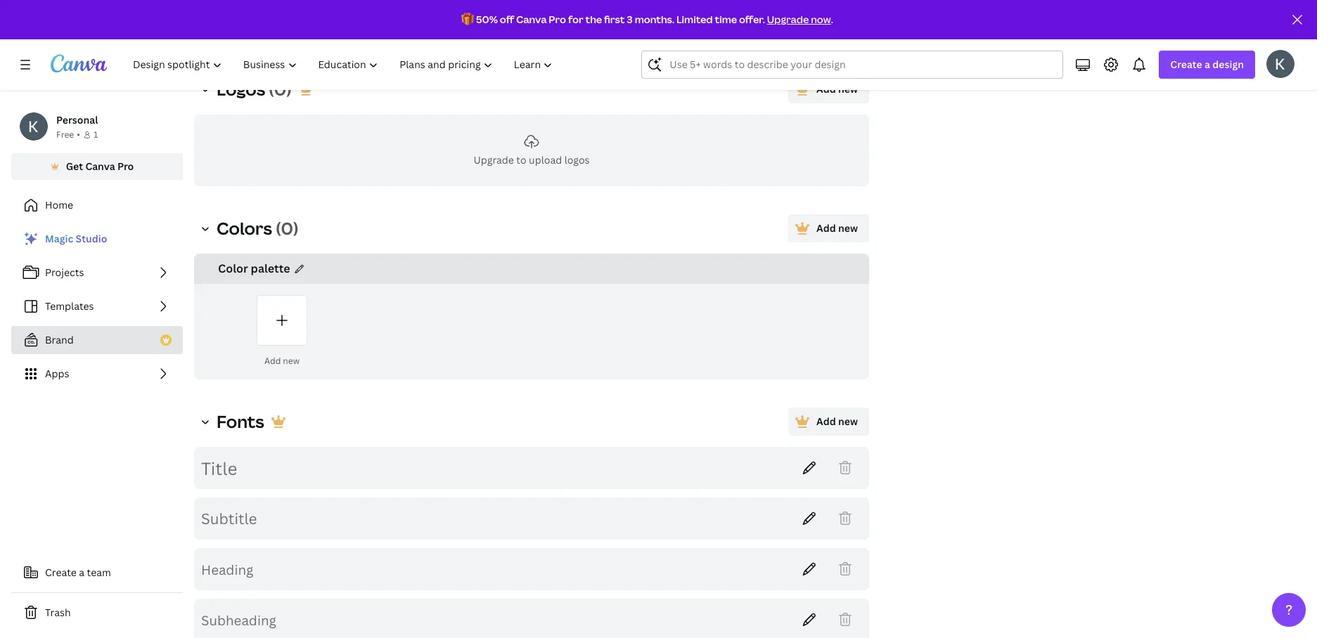 Task type: locate. For each thing, give the bounding box(es) containing it.
create inside button
[[45, 566, 77, 580]]

limited
[[677, 13, 713, 26]]

canva
[[516, 13, 547, 26], [85, 160, 115, 173]]

kendall parks image
[[1267, 50, 1295, 78]]

free •
[[56, 129, 80, 141]]

color palette button
[[218, 260, 290, 279]]

title
[[201, 457, 237, 480]]

create a team
[[45, 566, 111, 580]]

Search search field
[[670, 51, 1036, 78]]

brand
[[45, 334, 74, 347]]

(0) right logos
[[269, 77, 292, 101]]

0 horizontal spatial canva
[[85, 160, 115, 173]]

0 vertical spatial pro
[[549, 13, 566, 26]]

0 horizontal spatial upgrade
[[474, 153, 514, 167]]

upgrade
[[767, 13, 809, 26], [474, 153, 514, 167]]

upgrade left now
[[767, 13, 809, 26]]

design
[[1213, 58, 1245, 71]]

(0) for logos (0)
[[269, 77, 292, 101]]

a left team
[[79, 566, 85, 580]]

color
[[218, 261, 248, 277]]

brand link
[[11, 326, 183, 355]]

0 vertical spatial canva
[[516, 13, 547, 26]]

studio
[[76, 232, 107, 246]]

subheading
[[201, 612, 276, 629]]

2 add new button from the top
[[789, 408, 870, 436]]

1 horizontal spatial a
[[1205, 58, 1211, 71]]

colors
[[217, 217, 272, 240]]

a inside create a design dropdown button
[[1205, 58, 1211, 71]]

0 horizontal spatial create
[[45, 566, 77, 580]]

create
[[1171, 58, 1203, 71], [45, 566, 77, 580]]

color palette
[[218, 261, 290, 277]]

create for create a design
[[1171, 58, 1203, 71]]

a
[[1205, 58, 1211, 71], [79, 566, 85, 580]]

.
[[831, 13, 834, 26]]

create inside dropdown button
[[1171, 58, 1203, 71]]

create for create a team
[[45, 566, 77, 580]]

magic
[[45, 232, 73, 246]]

0 horizontal spatial a
[[79, 566, 85, 580]]

create left team
[[45, 566, 77, 580]]

new for add new dropdown button related to fonts
[[839, 415, 858, 429]]

new inside popup button
[[839, 222, 858, 235]]

1 vertical spatial upgrade
[[474, 153, 514, 167]]

subtitle button
[[201, 509, 787, 529]]

add new button
[[789, 215, 870, 243]]

colors (0)
[[217, 217, 299, 240]]

1 vertical spatial pro
[[117, 160, 134, 173]]

•
[[77, 129, 80, 141]]

1 vertical spatial canva
[[85, 160, 115, 173]]

1 vertical spatial (0)
[[276, 217, 299, 240]]

get canva pro button
[[11, 153, 183, 180]]

1 vertical spatial add new button
[[789, 408, 870, 436]]

0 vertical spatial add new button
[[789, 75, 870, 103]]

0 vertical spatial create
[[1171, 58, 1203, 71]]

1 horizontal spatial create
[[1171, 58, 1203, 71]]

upload
[[529, 153, 562, 167]]

heading
[[201, 561, 254, 579]]

add new button
[[789, 75, 870, 103], [789, 408, 870, 436]]

pro left for
[[549, 13, 566, 26]]

the
[[586, 13, 602, 26]]

pro
[[549, 13, 566, 26], [117, 160, 134, 173]]

upgrade to upload logos
[[474, 153, 590, 167]]

(0) for colors (0)
[[276, 217, 299, 240]]

(0)
[[269, 77, 292, 101], [276, 217, 299, 240]]

create left design
[[1171, 58, 1203, 71]]

new
[[839, 82, 858, 96], [839, 222, 858, 235], [283, 355, 300, 367], [839, 415, 858, 429]]

add
[[817, 82, 836, 96], [817, 222, 836, 235], [265, 355, 281, 367], [817, 415, 836, 429]]

title button
[[201, 457, 787, 480]]

upgrade now button
[[767, 13, 831, 26]]

canva right "get"
[[85, 160, 115, 173]]

a left design
[[1205, 58, 1211, 71]]

1 vertical spatial create
[[45, 566, 77, 580]]

subheading button
[[201, 612, 787, 629]]

team
[[87, 566, 111, 580]]

magic studio
[[45, 232, 107, 246]]

months.
[[635, 13, 675, 26]]

pro up the home link
[[117, 160, 134, 173]]

templates link
[[11, 293, 183, 321]]

personal
[[56, 113, 98, 127]]

home link
[[11, 191, 183, 220]]

1 vertical spatial a
[[79, 566, 85, 580]]

add inside popup button
[[817, 222, 836, 235]]

free
[[56, 129, 74, 141]]

list containing magic studio
[[11, 225, 183, 388]]

a inside create a team button
[[79, 566, 85, 580]]

get
[[66, 160, 83, 173]]

apps
[[45, 367, 69, 381]]

canva right off
[[516, 13, 547, 26]]

add new button for fonts
[[789, 408, 870, 436]]

upgrade left to
[[474, 153, 514, 167]]

time
[[715, 13, 738, 26]]

0 horizontal spatial pro
[[117, 160, 134, 173]]

0 vertical spatial upgrade
[[767, 13, 809, 26]]

add new
[[817, 82, 858, 96], [817, 222, 858, 235], [265, 355, 300, 367], [817, 415, 858, 429]]

1
[[93, 129, 98, 141]]

0 vertical spatial (0)
[[269, 77, 292, 101]]

0 vertical spatial a
[[1205, 58, 1211, 71]]

(0) right colors on the top left
[[276, 217, 299, 240]]

get canva pro
[[66, 160, 134, 173]]

1 add new button from the top
[[789, 75, 870, 103]]

1 horizontal spatial pro
[[549, 13, 566, 26]]

list
[[11, 225, 183, 388]]

None search field
[[642, 51, 1064, 79]]



Task type: vqa. For each thing, say whether or not it's contained in the screenshot.
THE 🎁
yes



Task type: describe. For each thing, give the bounding box(es) containing it.
3
[[627, 13, 633, 26]]

palette
[[251, 261, 290, 277]]

for
[[568, 13, 584, 26]]

projects
[[45, 266, 84, 279]]

subtitle
[[201, 509, 257, 529]]

create a design button
[[1160, 51, 1256, 79]]

upgrade inside button
[[474, 153, 514, 167]]

off
[[500, 13, 514, 26]]

new for add new dropdown button corresponding to logos
[[839, 82, 858, 96]]

add a new color image
[[257, 296, 307, 346]]

top level navigation element
[[124, 51, 565, 79]]

trash
[[45, 607, 71, 620]]

apps link
[[11, 360, 183, 388]]

canva inside button
[[85, 160, 115, 173]]

first
[[604, 13, 625, 26]]

1 horizontal spatial canva
[[516, 13, 547, 26]]

add new button for logos
[[789, 75, 870, 103]]

upgrade to upload logos button
[[194, 115, 870, 186]]

projects link
[[11, 259, 183, 287]]

now
[[811, 13, 831, 26]]

offer.
[[739, 13, 765, 26]]

add new inside popup button
[[817, 222, 858, 235]]

fonts
[[217, 410, 264, 433]]

logos (0)
[[217, 77, 292, 101]]

home
[[45, 198, 73, 212]]

to
[[517, 153, 527, 167]]

logos
[[565, 153, 590, 167]]

logos
[[217, 77, 265, 101]]

create a design
[[1171, 58, 1245, 71]]

heading button
[[201, 561, 787, 579]]

templates
[[45, 300, 94, 313]]

create a team button
[[11, 559, 183, 588]]

trash link
[[11, 600, 183, 628]]

a for design
[[1205, 58, 1211, 71]]

magic studio link
[[11, 225, 183, 253]]

a for team
[[79, 566, 85, 580]]

50%
[[476, 13, 498, 26]]

fonts button
[[217, 410, 287, 433]]

new for add new popup button
[[839, 222, 858, 235]]

🎁
[[462, 13, 474, 26]]

pro inside get canva pro button
[[117, 160, 134, 173]]

🎁 50% off canva pro for the first 3 months. limited time offer. upgrade now .
[[462, 13, 834, 26]]

1 horizontal spatial upgrade
[[767, 13, 809, 26]]



